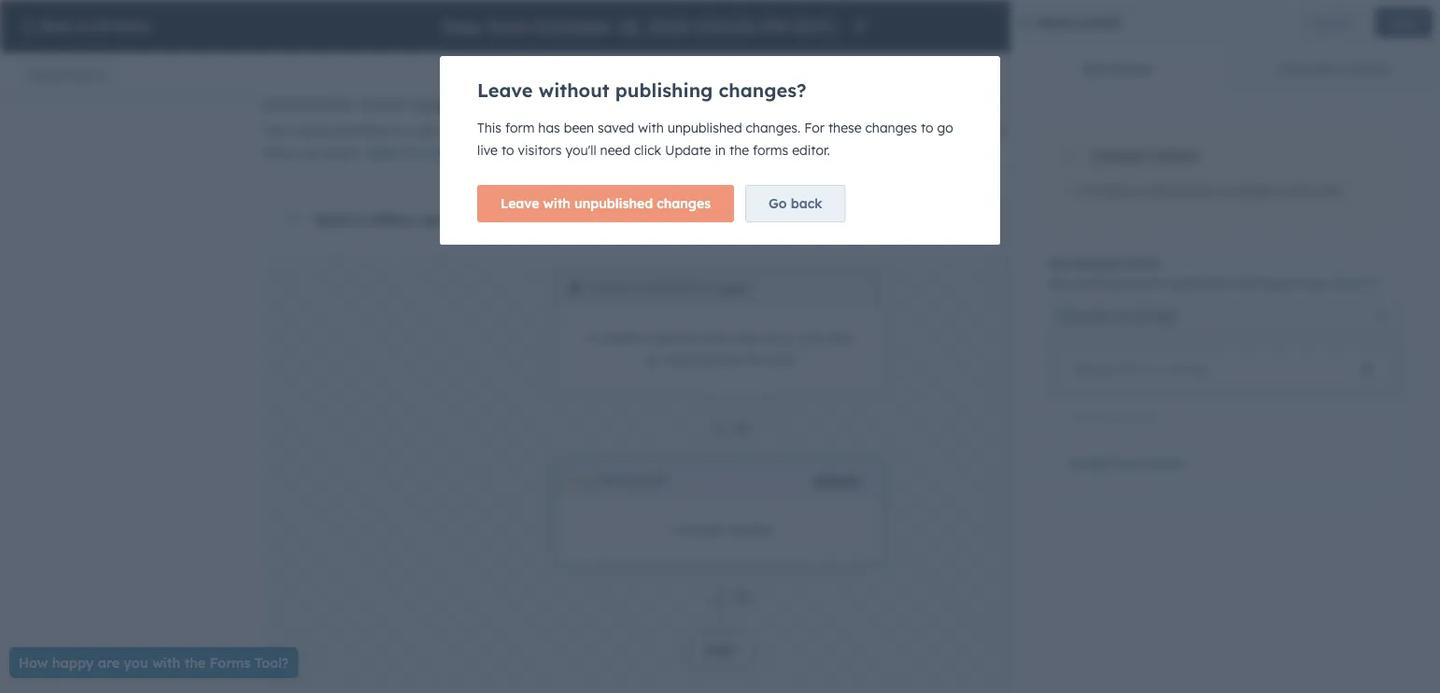 Task type: describe. For each thing, give the bounding box(es) containing it.
style
[[701, 66, 732, 83]]

changes inside 'this form has been saved with unpublished changes. for these changes to go live to visitors you'll need click update in the forms editor.'
[[865, 120, 917, 136]]

use simple workflows to take care of your follow-ups after contacts engage with your form. for example, sending them a follow-up email.
[[262, 122, 1007, 161]]

forms inside 'this form has been saved with unpublished changes. for these changes to go live to visitors you'll need click update in the forms editor.'
[[753, 142, 789, 158]]

1 horizontal spatial form
[[567, 92, 612, 115]]

back to all forms
[[39, 18, 151, 34]]

changes inside popup button
[[1257, 17, 1311, 33]]

workflow?
[[475, 145, 542, 161]]

what's a simple workflow? button
[[367, 145, 542, 161]]

more
[[64, 68, 91, 82]]

automate what happens after a form is submitted
[[262, 92, 733, 115]]

auto-
[[1069, 17, 1103, 33]]

1 horizontal spatial actions button
[[1348, 63, 1422, 87]]

what's
[[367, 145, 412, 161]]

for inside 'this form has been saved with unpublished changes. for these changes to go live to visitors you'll need click update in the forms editor.'
[[804, 120, 825, 136]]

sending
[[911, 122, 960, 139]]

go back button
[[745, 185, 846, 222]]

engage
[[681, 122, 728, 139]]

2 vertical spatial a
[[416, 145, 424, 161]]

form.
[[792, 122, 825, 139]]

with down visitors
[[543, 195, 571, 212]]

editor.
[[792, 142, 830, 158]]

saved inside page section element
[[1103, 17, 1139, 33]]

2 vertical spatial changes
[[657, 195, 711, 212]]

need
[[600, 142, 631, 158]]

leave without publishing changes?
[[477, 78, 807, 102]]

take
[[415, 122, 442, 139]]

page section element
[[0, 0, 1440, 98]]

leave for leave with unpublished changes
[[501, 195, 539, 212]]

0 horizontal spatial after
[[498, 92, 544, 115]]

a inside use simple workflows to take care of your follow-ups after contacts engage with your form. for example, sending them a follow-up email.
[[999, 122, 1007, 139]]

embed button
[[1276, 63, 1337, 87]]

options
[[601, 66, 649, 83]]

1 horizontal spatial a
[[549, 92, 562, 115]]

with inside page section element
[[1143, 17, 1169, 33]]

actions for bottommost actions popup button
[[1108, 213, 1147, 227]]

go
[[937, 120, 954, 136]]

back
[[39, 18, 72, 34]]

1 your from the left
[[492, 122, 520, 139]]

style & preview
[[701, 66, 796, 83]]

is
[[618, 92, 633, 115]]

up
[[304, 145, 320, 161]]

all
[[93, 18, 109, 34]]

update inside 'this form has been saved with unpublished changes. for these changes to go live to visitors you'll need click update in the forms editor.'
[[665, 142, 711, 158]]

unpublished inside 'this form has been saved with unpublished changes. for these changes to go live to visitors you'll need click update in the forms editor.'
[[668, 120, 742, 136]]

submitted
[[638, 92, 733, 115]]

unpublished inside leave with unpublished changes link
[[574, 195, 653, 212]]

with inside 'this form has been saved with unpublished changes. for these changes to go live to visitors you'll need click update in the forms editor.'
[[638, 120, 664, 136]]

ups
[[564, 122, 586, 139]]

changes.
[[746, 120, 801, 136]]

has
[[538, 120, 560, 136]]

update button
[[1350, 11, 1422, 41]]

example,
[[852, 122, 908, 139]]

update inside button
[[1366, 19, 1406, 33]]

to inside use simple workflows to take care of your follow-ups after contacts engage with your form. for example, sending them a follow-up email.
[[398, 122, 411, 139]]

in
[[715, 142, 726, 158]]

saved inside 'this form has been saved with unpublished changes. for these changes to go live to visitors you'll need click update in the forms editor.'
[[598, 120, 634, 136]]

automate
[[262, 92, 354, 115]]

care
[[445, 122, 472, 139]]

unpublished changes button
[[1173, 12, 1324, 39]]

1 vertical spatial actions button
[[1096, 207, 1169, 232]]

what's a simple workflow?
[[367, 145, 542, 161]]

1 horizontal spatial follow-
[[523, 122, 564, 139]]

embed
[[1288, 68, 1325, 82]]

this form has been saved with unpublished changes. for these changes to go live to visitors you'll need click update in the forms editor.
[[477, 120, 954, 158]]



Task type: locate. For each thing, give the bounding box(es) containing it.
changes right these
[[865, 120, 917, 136]]

click
[[634, 142, 661, 158]]

actions button
[[1348, 63, 1422, 87], [1096, 207, 1169, 232]]

go
[[769, 195, 787, 212]]

unpublished
[[1173, 17, 1253, 33], [668, 120, 742, 136], [574, 195, 653, 212]]

after inside use simple workflows to take care of your follow-ups after contacts engage with your form. for example, sending them a follow-up email.
[[590, 122, 620, 139]]

form inside 'this form has been saved with unpublished changes. for these changes to go live to visitors you'll need click update in the forms editor.'
[[505, 120, 535, 136]]

leave up this
[[477, 78, 533, 102]]

0 horizontal spatial unpublished
[[574, 195, 653, 212]]

0 vertical spatial forms
[[113, 18, 151, 34]]

a
[[549, 92, 562, 115], [999, 122, 1007, 139], [416, 145, 424, 161]]

2 horizontal spatial unpublished
[[1173, 17, 1253, 33]]

1 horizontal spatial changes
[[865, 120, 917, 136]]

changes up embed
[[1257, 17, 1311, 33]]

0 horizontal spatial your
[[492, 122, 520, 139]]

live
[[477, 142, 498, 158]]

1 horizontal spatial simple
[[428, 145, 471, 161]]

0 vertical spatial simple
[[290, 122, 329, 139]]

your
[[492, 122, 520, 139], [761, 122, 789, 139]]

preview
[[748, 66, 796, 83]]

1 vertical spatial form
[[505, 120, 535, 136]]

form up workflow?
[[505, 120, 535, 136]]

been
[[564, 120, 594, 136]]

actions inside page section element
[[1360, 68, 1399, 82]]

form up been
[[567, 92, 612, 115]]

a up has
[[549, 92, 562, 115]]

1 vertical spatial unpublished
[[668, 120, 742, 136]]

after up need
[[590, 122, 620, 139]]

2 your from the left
[[761, 122, 789, 139]]

1 vertical spatial forms
[[753, 142, 789, 158]]

forms right all
[[113, 18, 151, 34]]

1 horizontal spatial forms
[[753, 142, 789, 158]]

to
[[76, 18, 89, 34], [921, 120, 934, 136], [398, 122, 411, 139], [501, 142, 514, 158]]

0 vertical spatial leave
[[477, 78, 533, 102]]

1 vertical spatial after
[[590, 122, 620, 139]]

changes down click
[[657, 195, 711, 212]]

for up editor.
[[804, 120, 825, 136]]

to left take
[[398, 122, 411, 139]]

1 horizontal spatial your
[[761, 122, 789, 139]]

with up click
[[638, 120, 664, 136]]

form
[[516, 66, 548, 83]]

them
[[964, 122, 995, 139]]

0 horizontal spatial a
[[416, 145, 424, 161]]

2 horizontal spatial changes
[[1257, 17, 1311, 33]]

to left all
[[76, 18, 89, 34]]

your left form.
[[761, 122, 789, 139]]

auto-saved with
[[1069, 17, 1173, 33]]

leave with unpublished changes link
[[477, 185, 734, 222]]

go back
[[769, 195, 822, 212]]

actions
[[1360, 68, 1399, 82], [1108, 213, 1147, 227]]

1 vertical spatial leave
[[501, 195, 539, 212]]

your up workflow?
[[492, 122, 520, 139]]

0 horizontal spatial for
[[804, 120, 825, 136]]

forms inside page section element
[[113, 18, 151, 34]]

actions right off
[[1108, 213, 1147, 227]]

0 vertical spatial actions
[[1360, 68, 1399, 82]]

changes
[[1257, 17, 1311, 33], [865, 120, 917, 136], [657, 195, 711, 212]]

simple inside use simple workflows to take care of your follow-ups after contacts engage with your form. for example, sending them a follow-up email.
[[290, 122, 329, 139]]

0 vertical spatial follow-
[[523, 122, 564, 139]]

1 vertical spatial changes
[[865, 120, 917, 136]]

unpublished inside popup button
[[1173, 17, 1253, 33]]

form button
[[490, 52, 575, 97]]

actions down update button
[[1360, 68, 1399, 82]]

learn
[[31, 68, 61, 82]]

a down take
[[416, 145, 424, 161]]

0 vertical spatial unpublished
[[1173, 17, 1253, 33]]

1 vertical spatial follow-
[[262, 145, 304, 161]]

0 horizontal spatial follow-
[[262, 145, 304, 161]]

0 horizontal spatial form
[[505, 120, 535, 136]]

unpublished changes
[[1173, 17, 1311, 33]]

1 horizontal spatial saved
[[1103, 17, 1139, 33]]

0 vertical spatial saved
[[1103, 17, 1139, 33]]

forms
[[113, 18, 151, 34], [753, 142, 789, 158]]

0 horizontal spatial actions
[[1108, 213, 1147, 227]]

simple up up
[[290, 122, 329, 139]]

with up the
[[732, 122, 757, 139]]

1 horizontal spatial for
[[828, 122, 849, 139]]

for
[[804, 120, 825, 136], [828, 122, 849, 139]]

after down form at the top left
[[498, 92, 544, 115]]

style & preview button
[[675, 52, 822, 97]]

after
[[498, 92, 544, 115], [590, 122, 620, 139]]

1 horizontal spatial actions
[[1360, 68, 1399, 82]]

0 horizontal spatial forms
[[113, 18, 151, 34]]

1 horizontal spatial after
[[590, 122, 620, 139]]

learn more button
[[19, 63, 116, 87]]

2 vertical spatial unpublished
[[574, 195, 653, 212]]

these
[[828, 120, 862, 136]]

for right form.
[[828, 122, 849, 139]]

automation button
[[822, 52, 950, 97]]

happens
[[412, 92, 492, 115]]

follow-
[[523, 122, 564, 139], [262, 145, 304, 161]]

back to all forms link
[[19, 17, 151, 38]]

contacts
[[624, 122, 677, 139]]

with
[[1143, 17, 1169, 33], [638, 120, 664, 136], [732, 122, 757, 139], [543, 195, 571, 212]]

visitors
[[518, 142, 562, 158]]

with right auto-
[[1143, 17, 1169, 33]]

update
[[1366, 19, 1406, 33], [665, 142, 711, 158]]

forms down changes.
[[753, 142, 789, 158]]

the
[[730, 142, 749, 158]]

follow- up visitors
[[523, 122, 564, 139]]

0 vertical spatial actions button
[[1348, 63, 1422, 87]]

1 horizontal spatial update
[[1366, 19, 1406, 33]]

workflows
[[333, 122, 394, 139]]

automation
[[848, 66, 924, 83]]

1 vertical spatial saved
[[598, 120, 634, 136]]

leave for leave without publishing changes?
[[477, 78, 533, 102]]

changes?
[[719, 78, 807, 102]]

to inside page section element
[[76, 18, 89, 34]]

2 horizontal spatial a
[[999, 122, 1007, 139]]

0 vertical spatial form
[[567, 92, 612, 115]]

0 horizontal spatial update
[[665, 142, 711, 158]]

publishing
[[615, 78, 713, 102]]

form
[[567, 92, 612, 115], [505, 120, 535, 136]]

navigation containing form
[[490, 52, 950, 98]]

what
[[360, 92, 407, 115]]

use
[[262, 122, 286, 139]]

0 horizontal spatial changes
[[657, 195, 711, 212]]

of
[[476, 122, 488, 139]]

&
[[735, 66, 745, 83]]

None field
[[441, 14, 842, 39], [312, 209, 662, 230], [441, 14, 842, 39], [312, 209, 662, 230]]

1 vertical spatial update
[[665, 142, 711, 158]]

navigation
[[490, 52, 950, 98]]

1 vertical spatial actions
[[1108, 213, 1147, 227]]

0 vertical spatial update
[[1366, 19, 1406, 33]]

for inside use simple workflows to take care of your follow-ups after contacts engage with your form. for example, sending them a follow-up email.
[[828, 122, 849, 139]]

1 horizontal spatial unpublished
[[668, 120, 742, 136]]

simple
[[290, 122, 329, 139], [428, 145, 471, 161]]

0 vertical spatial after
[[498, 92, 544, 115]]

actions button right off
[[1096, 207, 1169, 232]]

1 vertical spatial a
[[999, 122, 1007, 139]]

actions button down update button
[[1348, 63, 1422, 87]]

navigation inside page section element
[[490, 52, 950, 98]]

to left go in the right top of the page
[[921, 120, 934, 136]]

actions for rightmost actions popup button
[[1360, 68, 1399, 82]]

to right live
[[501, 142, 514, 158]]

this
[[477, 120, 502, 136]]

follow- down use
[[262, 145, 304, 161]]

0 horizontal spatial simple
[[290, 122, 329, 139]]

simple down care
[[428, 145, 471, 161]]

email.
[[323, 145, 360, 161]]

options button
[[575, 52, 675, 97]]

leave
[[477, 78, 533, 102], [501, 195, 539, 212]]

saved
[[1103, 17, 1139, 33], [598, 120, 634, 136]]

0 vertical spatial changes
[[1257, 17, 1311, 33]]

0 horizontal spatial actions button
[[1096, 207, 1169, 232]]

leave down workflow?
[[501, 195, 539, 212]]

0 vertical spatial a
[[549, 92, 562, 115]]

back
[[791, 195, 822, 212]]

without
[[539, 78, 610, 102]]

a right the them
[[999, 122, 1007, 139]]

off
[[1047, 213, 1074, 229]]

learn more
[[31, 68, 91, 82]]

with inside use simple workflows to take care of your follow-ups after contacts engage with your form. for example, sending them a follow-up email.
[[732, 122, 757, 139]]

leave with unpublished changes
[[501, 195, 711, 212]]

you'll
[[565, 142, 597, 158]]

1 vertical spatial simple
[[428, 145, 471, 161]]

0 horizontal spatial saved
[[598, 120, 634, 136]]



Task type: vqa. For each thing, say whether or not it's contained in the screenshot.
Auto-
yes



